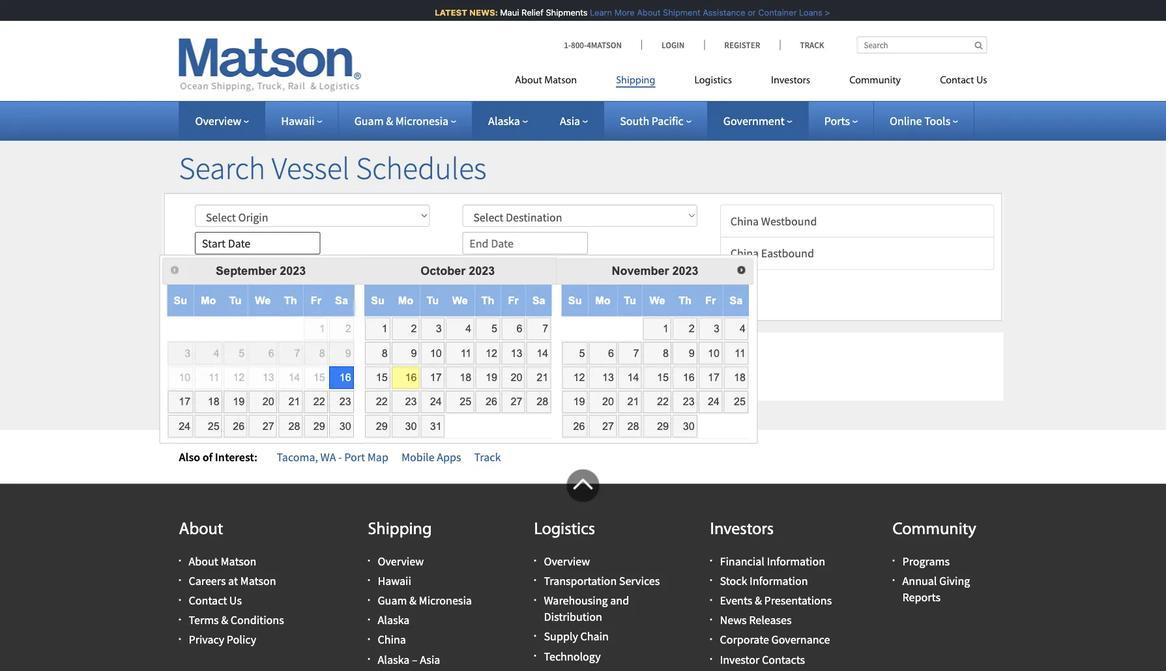 Task type: vqa. For each thing, say whether or not it's contained in the screenshot.
bottommost status
no



Task type: locate. For each thing, give the bounding box(es) containing it.
1 horizontal spatial 3 link
[[699, 318, 723, 341]]

2 for 8
[[411, 323, 417, 335]]

0 horizontal spatial 22 link
[[304, 391, 328, 414]]

search vessel schedules
[[179, 148, 487, 188]]

3 for 9
[[714, 323, 720, 335]]

track link down loans
[[780, 39, 825, 50]]

online tools link
[[890, 113, 959, 128]]

2 horizontal spatial we
[[650, 295, 666, 306]]

fr for september 2023
[[311, 295, 322, 306]]

1 we from the left
[[255, 295, 271, 306]]

5
[[492, 323, 498, 335], [239, 348, 245, 359], [579, 348, 585, 359]]

3 29 link from the left
[[644, 416, 672, 438]]

3 9 from the left
[[689, 348, 695, 359]]

1 2 from the left
[[345, 323, 351, 335]]

1 29 link from the left
[[304, 416, 328, 438]]

-
[[339, 450, 342, 465]]

shipping inside "top menu" navigation
[[616, 75, 656, 86]]

21 for the rightmost 21 link
[[628, 396, 639, 408]]

0 vertical spatial 14 link
[[527, 342, 551, 365]]

0 vertical spatial micronesia
[[396, 113, 449, 128]]

stock
[[720, 574, 748, 589]]

th down november 2023
[[679, 295, 692, 306]]

alaska link up china link
[[378, 613, 410, 628]]

8 for 2nd 8 link from the right
[[382, 348, 388, 359]]

0 horizontal spatial shipping
[[368, 522, 432, 539]]

matson
[[545, 75, 577, 86], [221, 554, 257, 569], [240, 574, 276, 589]]

mo for october
[[398, 295, 414, 306]]

overview for overview transportation services warehousing and distribution supply chain technology
[[544, 554, 590, 569]]

news releases link
[[720, 613, 792, 628]]

alaska link
[[489, 113, 528, 128], [378, 613, 410, 628]]

1 horizontal spatial 16
[[405, 372, 417, 384]]

22
[[314, 396, 325, 408], [376, 396, 388, 408], [657, 396, 669, 408]]

matson right at
[[240, 574, 276, 589]]

apps
[[437, 450, 461, 465]]

23 for third 23 "link" from the left
[[683, 396, 695, 408]]

2 23 link from the left
[[392, 391, 420, 414]]

th for october 2023
[[482, 295, 495, 306]]

china inside overview hawaii guam & micronesia alaska china alaska – asia
[[378, 633, 406, 648]]

alaska
[[489, 113, 520, 128], [378, 613, 410, 628], [378, 653, 410, 667]]

10 for 1st 10 link from the right
[[708, 348, 720, 359]]

community up online at the top
[[850, 75, 901, 86]]

1 30 from the left
[[340, 421, 351, 432]]

shipping
[[616, 75, 656, 86], [368, 522, 432, 539]]

investors inside investors link
[[772, 75, 811, 86]]

22 for 1st the 22 link from the left
[[314, 396, 325, 408]]

track link right apps
[[475, 450, 501, 465]]

2 horizontal spatial 30 link
[[673, 416, 698, 438]]

18 for the middle 18 link
[[460, 372, 472, 384]]

1 horizontal spatial 16 link
[[392, 367, 420, 389]]

0 horizontal spatial 1 link
[[365, 318, 391, 341]]

1 vertical spatial micronesia
[[419, 594, 472, 608]]

logistics down the backtop image
[[535, 522, 596, 539]]

1 horizontal spatial 23 link
[[392, 391, 420, 414]]

5 link
[[476, 318, 500, 341], [563, 342, 588, 365]]

corporate governance link
[[720, 633, 831, 648]]

1 vertical spatial contact
[[189, 594, 227, 608]]

1 horizontal spatial mo
[[398, 295, 414, 306]]

releases
[[750, 613, 792, 628]]

13
[[511, 348, 523, 359], [263, 372, 274, 384], [603, 372, 614, 384]]

0 vertical spatial track
[[801, 39, 825, 50]]

1 vertical spatial asia
[[420, 653, 441, 667]]

0 horizontal spatial 5 link
[[476, 318, 500, 341]]

1 horizontal spatial 28
[[537, 396, 549, 408]]

matson inside "top menu" navigation
[[545, 75, 577, 86]]

2 horizontal spatial 14
[[628, 372, 639, 384]]

alaska down china link
[[378, 653, 410, 667]]

1 horizontal spatial we
[[453, 295, 468, 306]]

2 8 from the left
[[382, 348, 388, 359]]

1 link for 9
[[365, 318, 391, 341]]

23 for 2nd 23 "link" from the right
[[405, 396, 417, 408]]

su for september 2023
[[174, 295, 187, 306]]

& inside about matson careers at matson contact us terms & conditions privacy policy
[[221, 613, 228, 628]]

investors up financial at right bottom
[[711, 522, 774, 539]]

latest news: maui relief shipments learn more about shipment assistance or container loans >
[[431, 8, 826, 17]]

information up the events & presentations link
[[750, 574, 808, 589]]

16 link
[[329, 367, 354, 389], [392, 367, 420, 389], [673, 367, 698, 389]]

0 horizontal spatial 16
[[340, 372, 351, 384]]

0 horizontal spatial sa
[[335, 295, 348, 306]]

us inside "top menu" navigation
[[977, 75, 988, 86]]

contacts
[[762, 653, 806, 667]]

1 vertical spatial search
[[247, 275, 288, 290]]

1 horizontal spatial 2 link
[[673, 318, 698, 341]]

2 th from the left
[[482, 295, 495, 306]]

1 fr from the left
[[311, 295, 322, 306]]

3 we from the left
[[650, 295, 666, 306]]

contact us link down careers
[[189, 594, 242, 608]]

18
[[460, 372, 472, 384], [734, 372, 746, 384], [208, 396, 220, 408]]

2 sa from the left
[[533, 295, 546, 306]]

3 1 from the left
[[663, 323, 669, 335]]

th down october 2023
[[482, 295, 495, 306]]

th down september 2023
[[284, 295, 297, 306]]

0 vertical spatial community
[[850, 75, 901, 86]]

2 horizontal spatial 28
[[628, 421, 639, 432]]

22 link
[[304, 391, 328, 414], [365, 391, 391, 414], [644, 391, 672, 414]]

1 horizontal spatial 1 link
[[644, 318, 672, 341]]

guam & micronesia link up china link
[[378, 594, 472, 608]]

0 vertical spatial hawaii link
[[281, 113, 323, 128]]

2 29 from the left
[[376, 421, 388, 432]]

1 vertical spatial 14 link
[[619, 367, 642, 389]]

9
[[345, 348, 351, 359], [411, 348, 417, 359], [689, 348, 695, 359]]

19
[[486, 372, 498, 384], [233, 396, 245, 408], [574, 396, 585, 408]]

guam & micronesia
[[355, 113, 449, 128]]

financial
[[720, 554, 765, 569]]

23 link
[[329, 391, 354, 414], [392, 391, 420, 414], [673, 391, 698, 414]]

3 th from the left
[[679, 295, 692, 306]]

fr for october 2023
[[508, 295, 519, 306]]

mo for september
[[201, 295, 216, 306]]

1 horizontal spatial 29 link
[[365, 416, 391, 438]]

china left eastbound
[[731, 246, 759, 261]]

2023 down 'start date' "text field"
[[280, 265, 306, 278]]

None search field
[[857, 37, 988, 53]]

us inside about matson careers at matson contact us terms & conditions privacy policy
[[230, 594, 242, 608]]

0 vertical spatial 6 link
[[502, 318, 526, 341]]

0 vertical spatial 5 link
[[476, 318, 500, 341]]

2 horizontal spatial 9
[[689, 348, 695, 359]]

about inside about matson careers at matson contact us terms & conditions privacy policy
[[189, 554, 218, 569]]

contact inside about matson careers at matson contact us terms & conditions privacy policy
[[189, 594, 227, 608]]

alaska link for asia link
[[489, 113, 528, 128]]

2 2023 from the left
[[469, 265, 495, 278]]

china up china eastbound
[[731, 214, 759, 229]]

search for search vessel schedules
[[179, 148, 266, 188]]

0 vertical spatial contact
[[941, 75, 975, 86]]

1 th from the left
[[284, 295, 297, 306]]

information up "stock information" link
[[767, 554, 826, 569]]

0 horizontal spatial 12
[[233, 372, 245, 384]]

mobile
[[402, 450, 435, 465]]

contact up 'tools'
[[941, 75, 975, 86]]

1 mo from the left
[[201, 295, 216, 306]]

1 su from the left
[[174, 295, 187, 306]]

china for china westbound
[[731, 214, 759, 229]]

0 horizontal spatial 9
[[345, 348, 351, 359]]

logistics
[[695, 75, 732, 86], [535, 522, 596, 539]]

1 horizontal spatial sa
[[533, 295, 546, 306]]

0 horizontal spatial 24 link
[[168, 416, 193, 438]]

9 link
[[392, 342, 420, 365], [673, 342, 698, 365]]

china westbound link
[[721, 205, 995, 238]]

guam & micronesia link up schedules
[[355, 113, 457, 128]]

4matson
[[587, 39, 622, 50]]

2 16 from the left
[[405, 372, 417, 384]]

20 link
[[502, 367, 526, 389], [249, 391, 277, 414], [589, 391, 617, 414]]

0 horizontal spatial we
[[255, 295, 271, 306]]

2 3 link from the left
[[699, 318, 723, 341]]

1 horizontal spatial 5 link
[[563, 342, 588, 365]]

1 horizontal spatial 2023
[[469, 265, 495, 278]]

1 3 link from the left
[[421, 318, 445, 341]]

contact down careers
[[189, 594, 227, 608]]

0 horizontal spatial 3 link
[[421, 318, 445, 341]]

port
[[345, 450, 365, 465]]

2 1 link from the left
[[644, 318, 672, 341]]

terms & conditions link
[[189, 613, 284, 628]]

1 23 from the left
[[340, 396, 351, 408]]

3 15 from the left
[[657, 372, 669, 384]]

0 horizontal spatial logistics
[[535, 522, 596, 539]]

0 horizontal spatial overview
[[195, 113, 241, 128]]

27 for the middle 27 link
[[511, 396, 523, 408]]

14 link
[[527, 342, 551, 365], [619, 367, 642, 389]]

8
[[319, 348, 325, 359], [382, 348, 388, 359], [663, 348, 669, 359]]

about for about matson careers at matson contact us terms & conditions privacy policy
[[189, 554, 218, 569]]

3 8 from the left
[[663, 348, 669, 359]]

1 2023 from the left
[[280, 265, 306, 278]]

1 9 from the left
[[345, 348, 351, 359]]

guam up china link
[[378, 594, 407, 608]]

fr
[[311, 295, 322, 306], [508, 295, 519, 306], [706, 295, 716, 306]]

18 link
[[446, 367, 475, 389], [724, 367, 749, 389], [195, 391, 222, 414]]

0 horizontal spatial 24
[[179, 421, 191, 432]]

alaska up china link
[[378, 613, 410, 628]]

1 vertical spatial about matson link
[[189, 554, 257, 569]]

0 vertical spatial track link
[[780, 39, 825, 50]]

track
[[801, 39, 825, 50], [475, 450, 501, 465]]

1-800-4matson
[[564, 39, 622, 50]]

1 sa from the left
[[335, 295, 348, 306]]

hawaii link up vessel
[[281, 113, 323, 128]]

2 29 link from the left
[[365, 416, 391, 438]]

1 horizontal spatial about matson link
[[515, 69, 597, 96]]

1 30 link from the left
[[329, 416, 354, 438]]

0 horizontal spatial 3
[[185, 348, 191, 359]]

track down loans
[[801, 39, 825, 50]]

2 tu from the left
[[427, 295, 439, 306]]

1 vertical spatial china
[[731, 246, 759, 261]]

footer containing about
[[0, 470, 1167, 672]]

2 for 5
[[689, 323, 695, 335]]

2 horizontal spatial 26 link
[[563, 416, 588, 438]]

2023 for september 2023
[[280, 265, 306, 278]]

we down november 2023
[[650, 295, 666, 306]]

1 horizontal spatial fr
[[508, 295, 519, 306]]

12 for bottommost 12 link
[[574, 372, 585, 384]]

we down october 2023
[[453, 295, 468, 306]]

search for search
[[247, 275, 288, 290]]

overview inside overview hawaii guam & micronesia alaska china alaska – asia
[[378, 554, 424, 569]]

3 16 from the left
[[683, 372, 695, 384]]

1 horizontal spatial 8 link
[[644, 342, 672, 365]]

investors up "government" link
[[772, 75, 811, 86]]

1 vertical spatial guam
[[378, 594, 407, 608]]

1 horizontal spatial 27 link
[[502, 391, 526, 414]]

0 horizontal spatial 15 link
[[365, 367, 391, 389]]

2 2 from the left
[[411, 323, 417, 335]]

Search search field
[[857, 37, 988, 53]]

micronesia
[[396, 113, 449, 128], [419, 594, 472, 608]]

2 mo from the left
[[398, 295, 414, 306]]

information
[[767, 554, 826, 569], [750, 574, 808, 589]]

1 16 link from the left
[[329, 367, 354, 389]]

& up privacy policy link
[[221, 613, 228, 628]]

0 horizontal spatial su
[[174, 295, 187, 306]]

2 8 link from the left
[[644, 342, 672, 365]]

& up the –
[[410, 594, 417, 608]]

tacoma, wa - port map
[[277, 450, 389, 465]]

2023 for november 2023
[[673, 265, 699, 278]]

overview for overview
[[195, 113, 241, 128]]

2 30 from the left
[[405, 421, 417, 432]]

about matson link up the "careers at matson" link
[[189, 554, 257, 569]]

10
[[430, 348, 442, 359], [708, 348, 720, 359], [179, 372, 191, 384]]

24 for middle 24 link
[[430, 396, 442, 408]]

1 horizontal spatial contact
[[941, 75, 975, 86]]

0 vertical spatial investors
[[772, 75, 811, 86]]

17 for middle 17 link
[[430, 372, 442, 384]]

2
[[345, 323, 351, 335], [411, 323, 417, 335], [689, 323, 695, 335]]

track right apps
[[475, 450, 501, 465]]

7 link
[[527, 318, 551, 341], [619, 342, 642, 365]]

2 22 from the left
[[376, 396, 388, 408]]

23
[[340, 396, 351, 408], [405, 396, 417, 408], [683, 396, 695, 408]]

alaska link down the about matson
[[489, 113, 528, 128]]

3 sa from the left
[[730, 295, 743, 306]]

4 for 13
[[466, 323, 472, 335]]

1
[[319, 323, 325, 335], [382, 323, 388, 335], [663, 323, 669, 335]]

1 horizontal spatial 18 link
[[446, 367, 475, 389]]

search inside button
[[247, 275, 288, 290]]

1 horizontal spatial contact us link
[[921, 69, 988, 96]]

0 horizontal spatial asia
[[420, 653, 441, 667]]

matson up at
[[221, 554, 257, 569]]

0 horizontal spatial 21
[[289, 396, 300, 408]]

22 for 2nd the 22 link from the left
[[376, 396, 388, 408]]

2023 right november on the right top of the page
[[673, 265, 699, 278]]

us down the 'search' image
[[977, 75, 988, 86]]

1 horizontal spatial 8
[[382, 348, 388, 359]]

3 22 from the left
[[657, 396, 669, 408]]

3 mo from the left
[[596, 295, 611, 306]]

28 link
[[527, 391, 551, 414], [278, 416, 303, 438], [619, 416, 642, 438]]

transportation
[[544, 574, 617, 589]]

3 tu from the left
[[624, 295, 636, 306]]

3 2 from the left
[[689, 323, 695, 335]]

1 15 link from the left
[[365, 367, 391, 389]]

1 29 from the left
[[314, 421, 325, 432]]

investors
[[772, 75, 811, 86], [711, 522, 774, 539]]

assistance
[[699, 8, 742, 17]]

guam inside overview hawaii guam & micronesia alaska china alaska – asia
[[378, 594, 407, 608]]

china for china eastbound
[[731, 246, 759, 261]]

3 23 link from the left
[[673, 391, 698, 414]]

3 16 link from the left
[[673, 367, 698, 389]]

logistics link
[[675, 69, 752, 96]]

we down september 2023
[[255, 295, 271, 306]]

1 horizontal spatial 22
[[376, 396, 388, 408]]

1 horizontal spatial 19 link
[[476, 367, 500, 389]]

schedules
[[356, 148, 487, 188]]

25 link
[[446, 391, 475, 414], [724, 391, 749, 414], [195, 416, 222, 438]]

1 1 link from the left
[[365, 318, 391, 341]]

asia right the –
[[420, 653, 441, 667]]

2 horizontal spatial 21
[[628, 396, 639, 408]]

0 horizontal spatial 2
[[345, 323, 351, 335]]

th for september 2023
[[284, 295, 297, 306]]

2 link for 10
[[392, 318, 420, 341]]

hawaii link for the "guam & micronesia" link related to alaska link corresponding to china link
[[378, 574, 412, 589]]

2 we from the left
[[453, 295, 468, 306]]

29 for 2nd 29 link from left
[[376, 421, 388, 432]]

10 link
[[421, 342, 445, 365], [699, 342, 723, 365]]

shipping inside 'footer'
[[368, 522, 432, 539]]

4
[[466, 323, 472, 335], [740, 323, 746, 335], [214, 348, 220, 359]]

3 29 from the left
[[657, 421, 669, 432]]

loans
[[795, 8, 819, 17]]

2 23 from the left
[[405, 396, 417, 408]]

28 for right 28 link
[[628, 421, 639, 432]]

2 horizontal spatial 18
[[734, 372, 746, 384]]

16
[[340, 372, 351, 384], [405, 372, 417, 384], [683, 372, 695, 384]]

2 su from the left
[[371, 295, 385, 306]]

1 horizontal spatial 14
[[537, 348, 549, 359]]

hawaii link up china link
[[378, 574, 412, 589]]

29 for first 29 link from the right
[[657, 421, 669, 432]]

1 tu from the left
[[230, 295, 242, 306]]

hawaii up vessel
[[281, 113, 315, 128]]

21 link
[[527, 367, 551, 389], [278, 391, 303, 414], [619, 391, 642, 414]]

1 horizontal spatial asia
[[560, 113, 581, 128]]

24 link
[[421, 391, 445, 414], [699, 391, 723, 414], [168, 416, 193, 438]]

1 vertical spatial logistics
[[535, 522, 596, 539]]

23 for first 23 "link"
[[340, 396, 351, 408]]

asia down the about matson
[[560, 113, 581, 128]]

3 link
[[421, 318, 445, 341], [699, 318, 723, 341]]

2 9 from the left
[[411, 348, 417, 359]]

1 horizontal spatial 4
[[466, 323, 472, 335]]

10 for first 10 link
[[430, 348, 442, 359]]

1 4 link from the left
[[446, 318, 475, 341]]

tu
[[230, 295, 242, 306], [427, 295, 439, 306], [624, 295, 636, 306]]

0 horizontal spatial 2 link
[[392, 318, 420, 341]]

2 horizontal spatial th
[[679, 295, 692, 306]]

about matson
[[515, 75, 577, 86]]

17 for 17 link to the right
[[708, 372, 720, 384]]

us up terms & conditions link
[[230, 594, 242, 608]]

ports
[[825, 113, 850, 128]]

2 horizontal spatial 16
[[683, 372, 695, 384]]

2023 right "october"
[[469, 265, 495, 278]]

1 horizontal spatial 23
[[405, 396, 417, 408]]

31
[[430, 421, 442, 432]]

3 2023 from the left
[[673, 265, 699, 278]]

3 23 from the left
[[683, 396, 695, 408]]

footer
[[0, 470, 1167, 672]]

& inside financial information stock information events & presentations news releases corporate governance investor contacts
[[755, 594, 762, 608]]

1 11 link from the left
[[446, 342, 475, 365]]

15 for 1st '15' link from right
[[657, 372, 669, 384]]

giving
[[940, 574, 971, 589]]

about inside "top menu" navigation
[[515, 75, 543, 86]]

overview inside overview transportation services warehousing and distribution supply chain technology
[[544, 554, 590, 569]]

2 horizontal spatial su
[[569, 295, 582, 306]]

2 2 link from the left
[[673, 318, 698, 341]]

2 horizontal spatial 24
[[708, 396, 720, 408]]

2 horizontal spatial sa
[[730, 295, 743, 306]]

2 horizontal spatial 23 link
[[673, 391, 698, 414]]

& inside overview hawaii guam & micronesia alaska china alaska – asia
[[410, 594, 417, 608]]

2 1 from the left
[[382, 323, 388, 335]]

guam & micronesia link
[[355, 113, 457, 128], [378, 594, 472, 608]]

contact us link up 'tools'
[[921, 69, 988, 96]]

hawaii inside overview hawaii guam & micronesia alaska china alaska – asia
[[378, 574, 412, 589]]

28 for left 28 link
[[289, 421, 300, 432]]

1 horizontal spatial 7 link
[[619, 342, 642, 365]]

2 fr from the left
[[508, 295, 519, 306]]

1 22 from the left
[[314, 396, 325, 408]]

hawaii up china link
[[378, 574, 412, 589]]

2 4 link from the left
[[724, 318, 749, 341]]

& up news releases link
[[755, 594, 762, 608]]

2 horizontal spatial tu
[[624, 295, 636, 306]]

1 horizontal spatial 15
[[376, 372, 388, 384]]

alaska down the about matson
[[489, 113, 520, 128]]

2 vertical spatial china
[[378, 633, 406, 648]]

2 15 from the left
[[376, 372, 388, 384]]

transportation services link
[[544, 574, 660, 589]]

1 horizontal spatial 15 link
[[644, 367, 672, 389]]

community up programs
[[893, 522, 977, 539]]

guam up search vessel schedules
[[355, 113, 384, 128]]

overview
[[195, 113, 241, 128], [378, 554, 424, 569], [544, 554, 590, 569]]

tu down november on the right top of the page
[[624, 295, 636, 306]]

contact inside "top menu" navigation
[[941, 75, 975, 86]]

matson down 1-
[[545, 75, 577, 86]]

login
[[662, 39, 685, 50]]

26
[[486, 396, 498, 408], [233, 421, 245, 432], [574, 421, 585, 432]]

we for september
[[255, 295, 271, 306]]

1 horizontal spatial 2
[[411, 323, 417, 335]]

about matson link
[[515, 69, 597, 96], [189, 554, 257, 569]]

1 vertical spatial hawaii link
[[378, 574, 412, 589]]

community
[[850, 75, 901, 86], [893, 522, 977, 539]]

search
[[179, 148, 266, 188], [247, 275, 288, 290]]

28 for 28 link to the middle
[[537, 396, 549, 408]]

tu down september on the top left
[[230, 295, 242, 306]]

3 30 link from the left
[[673, 416, 698, 438]]

1 2 link from the left
[[392, 318, 420, 341]]

2 22 link from the left
[[365, 391, 391, 414]]

china up alaska – asia link
[[378, 633, 406, 648]]

logistics down register link
[[695, 75, 732, 86]]

eastbound
[[762, 246, 815, 261]]

about matson link down 1-
[[515, 69, 597, 96]]

tu down "october"
[[427, 295, 439, 306]]

tu for september 2023
[[230, 295, 242, 306]]



Task type: describe. For each thing, give the bounding box(es) containing it.
0 horizontal spatial 25 link
[[195, 416, 222, 438]]

mobile apps
[[402, 450, 461, 465]]

27 for 27 link to the right
[[603, 421, 614, 432]]

0 horizontal spatial 4
[[214, 348, 220, 359]]

supply
[[544, 630, 578, 645]]

shipping link
[[597, 69, 675, 96]]

november 2023
[[612, 265, 699, 278]]

8 for 2nd 8 link from left
[[663, 348, 669, 359]]

0 horizontal spatial 6 link
[[502, 318, 526, 341]]

1 horizontal spatial 25
[[460, 396, 472, 408]]

top menu navigation
[[515, 69, 988, 96]]

2 11 link from the left
[[724, 342, 749, 365]]

programs annual giving reports
[[903, 554, 971, 605]]

0 horizontal spatial 25
[[208, 421, 220, 432]]

register
[[725, 39, 761, 50]]

0 horizontal spatial 20 link
[[249, 391, 277, 414]]

careers
[[189, 574, 226, 589]]

0 horizontal spatial 21 link
[[278, 391, 303, 414]]

18 for the rightmost 18 link
[[734, 372, 746, 384]]

overview link for shipping
[[378, 554, 424, 569]]

technology link
[[544, 650, 601, 664]]

search image
[[975, 41, 983, 49]]

0 vertical spatial contact us link
[[921, 69, 988, 96]]

blue matson logo with ocean, shipping, truck, rail and logistics written beneath it. image
[[179, 38, 362, 92]]

1 link for 6
[[644, 318, 672, 341]]

at
[[228, 574, 238, 589]]

vessel
[[272, 148, 350, 188]]

Start date text field
[[195, 232, 320, 255]]

container
[[755, 8, 793, 17]]

2 horizontal spatial 25 link
[[724, 391, 749, 414]]

24 for 24 link to the right
[[708, 396, 720, 408]]

sa for september 2023
[[335, 295, 348, 306]]

china eastbound link
[[721, 237, 995, 270]]

13 for rightmost 13 link
[[603, 372, 614, 384]]

1 horizontal spatial 11
[[461, 348, 472, 359]]

learn
[[586, 8, 608, 17]]

1 10 link from the left
[[421, 342, 445, 365]]

0 horizontal spatial 6
[[268, 348, 274, 359]]

guam & micronesia link for alaska link corresponding to china link
[[378, 594, 472, 608]]

1 8 from the left
[[319, 348, 325, 359]]

13 for the leftmost 13 link
[[511, 348, 523, 359]]

End date text field
[[463, 232, 588, 255]]

4 link for 12
[[446, 318, 475, 341]]

0 vertical spatial asia
[[560, 113, 581, 128]]

1-800-4matson link
[[564, 39, 642, 50]]

0 vertical spatial 12 link
[[476, 342, 500, 365]]

3 fr from the left
[[706, 295, 716, 306]]

maui
[[496, 8, 515, 17]]

financial information link
[[720, 554, 826, 569]]

1 horizontal spatial 14 link
[[619, 367, 642, 389]]

0 horizontal spatial 14 link
[[527, 342, 551, 365]]

22 for 1st the 22 link from right
[[657, 396, 669, 408]]

distribution
[[544, 610, 603, 625]]

relief
[[518, 8, 540, 17]]

about matson link for the "careers at matson" link
[[189, 554, 257, 569]]

0 horizontal spatial 19
[[233, 396, 245, 408]]

stock information link
[[720, 574, 808, 589]]

sa for october 2023
[[533, 295, 546, 306]]

china westbound
[[731, 214, 818, 229]]

track for bottom track 'link'
[[475, 450, 501, 465]]

0 horizontal spatial 19 link
[[224, 391, 247, 414]]

matson for about matson careers at matson contact us terms & conditions privacy policy
[[221, 554, 257, 569]]

5 for topmost the 5 link
[[492, 323, 498, 335]]

1 vertical spatial track link
[[475, 450, 501, 465]]

1 for 8
[[382, 323, 388, 335]]

–
[[412, 653, 418, 667]]

2 horizontal spatial 20 link
[[589, 391, 617, 414]]

0 horizontal spatial 20
[[263, 396, 274, 408]]

investors link
[[752, 69, 830, 96]]

1 horizontal spatial 7
[[543, 323, 549, 335]]

1 horizontal spatial 24 link
[[421, 391, 445, 414]]

1 horizontal spatial 20
[[511, 372, 523, 384]]

2 10 link from the left
[[699, 342, 723, 365]]

1 horizontal spatial 28 link
[[527, 391, 551, 414]]

we for october
[[453, 295, 468, 306]]

events
[[720, 594, 753, 608]]

0 horizontal spatial 13
[[263, 372, 274, 384]]

2 horizontal spatial 17 link
[[699, 367, 723, 389]]

31 link
[[421, 416, 445, 438]]

governance
[[772, 633, 831, 648]]

annual giving reports link
[[903, 574, 971, 605]]

events & presentations link
[[720, 594, 832, 608]]

18 for the left 18 link
[[208, 396, 220, 408]]

shipments
[[542, 8, 584, 17]]

about matson link for 'shipping' link
[[515, 69, 597, 96]]

2 horizontal spatial 7
[[634, 348, 639, 359]]

annual
[[903, 574, 938, 589]]

0 vertical spatial alaska
[[489, 113, 520, 128]]

29 for first 29 link
[[314, 421, 325, 432]]

news:
[[465, 8, 494, 17]]

track for right track 'link'
[[801, 39, 825, 50]]

2 9 link from the left
[[673, 342, 698, 365]]

9 for first '9' link from right
[[689, 348, 695, 359]]

news
[[720, 613, 747, 628]]

1 9 link from the left
[[392, 342, 420, 365]]

tacoma,
[[277, 450, 318, 465]]

2 15 link from the left
[[644, 367, 672, 389]]

reports
[[903, 590, 941, 605]]

online tools
[[890, 113, 951, 128]]

0 horizontal spatial 14
[[289, 372, 300, 384]]

south pacific link
[[620, 113, 692, 128]]

and
[[611, 594, 630, 608]]

3 link for 11
[[421, 318, 445, 341]]

0 horizontal spatial 10
[[179, 372, 191, 384]]

2 horizontal spatial 27 link
[[589, 416, 617, 438]]

1 horizontal spatial 13 link
[[589, 367, 617, 389]]

november
[[612, 265, 669, 278]]

6 for the leftmost 6 link
[[517, 323, 523, 335]]

1 horizontal spatial 20 link
[[502, 367, 526, 389]]

800-
[[571, 39, 587, 50]]

1 horizontal spatial 17 link
[[421, 367, 445, 389]]

1 vertical spatial 5 link
[[563, 342, 588, 365]]

0 vertical spatial guam
[[355, 113, 384, 128]]

2 vertical spatial matson
[[240, 574, 276, 589]]

14 for the leftmost "14" link
[[537, 348, 549, 359]]

september
[[216, 265, 277, 278]]

0 horizontal spatial 28 link
[[278, 416, 303, 438]]

shipment
[[659, 8, 697, 17]]

27 for the leftmost 27 link
[[263, 421, 274, 432]]

guam & micronesia link for alaska link for asia link
[[355, 113, 457, 128]]

1 horizontal spatial 26
[[486, 396, 498, 408]]

5 for the bottom the 5 link
[[579, 348, 585, 359]]

or
[[744, 8, 752, 17]]

about matson careers at matson contact us terms & conditions privacy policy
[[189, 554, 284, 648]]

12 for the top 12 link
[[486, 348, 498, 359]]

3 22 link from the left
[[644, 391, 672, 414]]

0 horizontal spatial 27 link
[[249, 416, 277, 438]]

0 horizontal spatial 13 link
[[502, 342, 526, 365]]

2 horizontal spatial 11
[[735, 348, 746, 359]]

alaska link for china link
[[378, 613, 410, 628]]

2 horizontal spatial 19
[[574, 396, 585, 408]]

1 horizontal spatial 21 link
[[527, 367, 551, 389]]

investor
[[720, 653, 760, 667]]

0 vertical spatial 7 link
[[527, 318, 551, 341]]

1 horizontal spatial 25 link
[[446, 391, 475, 414]]

contact us
[[941, 75, 988, 86]]

asia inside overview hawaii guam & micronesia alaska china alaska – asia
[[420, 653, 441, 667]]

6 for the rightmost 6 link
[[609, 348, 614, 359]]

4 link for 9
[[724, 318, 749, 341]]

wa
[[321, 450, 336, 465]]

2 horizontal spatial 21 link
[[619, 391, 642, 414]]

1 16 from the left
[[340, 372, 351, 384]]

community inside "top menu" navigation
[[850, 75, 901, 86]]

about for about matson
[[515, 75, 543, 86]]

4 for 10
[[740, 323, 746, 335]]

0 horizontal spatial hawaii
[[281, 113, 315, 128]]

21 for middle 21 link
[[537, 372, 549, 384]]

su for october 2023
[[371, 295, 385, 306]]

overview link for logistics
[[544, 554, 590, 569]]

0 horizontal spatial overview link
[[195, 113, 249, 128]]

programs link
[[903, 554, 950, 569]]

asia link
[[560, 113, 588, 128]]

2023 for october 2023
[[469, 265, 495, 278]]

2 horizontal spatial 19 link
[[563, 391, 588, 414]]

2 16 link from the left
[[392, 367, 420, 389]]

3 30 from the left
[[683, 421, 695, 432]]

1 23 link from the left
[[329, 391, 354, 414]]

2 horizontal spatial 28 link
[[619, 416, 642, 438]]

careers at matson link
[[189, 574, 276, 589]]

1 vertical spatial information
[[750, 574, 808, 589]]

0 horizontal spatial 17 link
[[168, 391, 193, 414]]

china link
[[378, 633, 406, 648]]

24 for leftmost 24 link
[[179, 421, 191, 432]]

community inside 'footer'
[[893, 522, 977, 539]]

1 vertical spatial 12 link
[[563, 367, 588, 389]]

1-
[[564, 39, 571, 50]]

1 vertical spatial alaska
[[378, 613, 410, 628]]

investor contacts link
[[720, 653, 806, 667]]

overview for overview hawaii guam & micronesia alaska china alaska – asia
[[378, 554, 424, 569]]

3 su from the left
[[569, 295, 582, 306]]

9 for 2nd '9' link from right
[[411, 348, 417, 359]]

3 link for 8
[[699, 318, 723, 341]]

privacy
[[189, 633, 225, 648]]

1 vertical spatial investors
[[711, 522, 774, 539]]

14 for rightmost "14" link
[[628, 372, 639, 384]]

financial information stock information events & presentations news releases corporate governance investor contacts
[[720, 554, 832, 667]]

privacy policy link
[[189, 633, 256, 648]]

community link
[[830, 69, 921, 96]]

warehousing and distribution link
[[544, 594, 630, 625]]

& up schedules
[[386, 113, 393, 128]]

2 link for 7
[[673, 318, 698, 341]]

0 horizontal spatial 7
[[294, 348, 300, 359]]

terms
[[189, 613, 219, 628]]

1 horizontal spatial 19
[[486, 372, 498, 384]]

overview transportation services warehousing and distribution supply chain technology
[[544, 554, 660, 664]]

1 vertical spatial 7 link
[[619, 342, 642, 365]]

21 for left 21 link
[[289, 396, 300, 408]]

1 8 link from the left
[[365, 342, 391, 365]]

programs
[[903, 554, 950, 569]]

1 horizontal spatial track link
[[780, 39, 825, 50]]

17 for the leftmost 17 link
[[179, 396, 191, 408]]

alaska – asia link
[[378, 653, 441, 667]]

government link
[[724, 113, 793, 128]]

westbound
[[762, 214, 818, 229]]

0 horizontal spatial 11
[[209, 372, 220, 384]]

backtop image
[[567, 470, 600, 503]]

1 15 from the left
[[314, 372, 325, 384]]

services
[[620, 574, 660, 589]]

matson for about matson
[[545, 75, 577, 86]]

2 horizontal spatial 26
[[574, 421, 585, 432]]

2 vertical spatial alaska
[[378, 653, 410, 667]]

learn more about shipment assistance or container loans > link
[[586, 8, 826, 17]]

15 for second '15' link from right
[[376, 372, 388, 384]]

2 30 link from the left
[[392, 416, 420, 438]]

government
[[724, 113, 785, 128]]

south pacific
[[620, 113, 684, 128]]

south
[[620, 113, 650, 128]]

3 for 12
[[436, 323, 442, 335]]

mobile apps link
[[402, 450, 461, 465]]

contact us link inside 'footer'
[[189, 594, 242, 608]]

1 horizontal spatial 6 link
[[589, 342, 617, 365]]

2 horizontal spatial 20
[[603, 396, 614, 408]]

latest
[[431, 8, 463, 17]]

map
[[368, 450, 389, 465]]

hawaii link for alaska link for asia link's the "guam & micronesia" link
[[281, 113, 323, 128]]

2 horizontal spatial 24 link
[[699, 391, 723, 414]]

register link
[[705, 39, 780, 50]]

1 horizontal spatial 26 link
[[476, 391, 500, 414]]

0 horizontal spatial 26 link
[[224, 416, 247, 438]]

1 for 5
[[663, 323, 669, 335]]

about for about
[[179, 522, 223, 539]]

china eastbound
[[731, 246, 815, 261]]

micronesia inside overview hawaii guam & micronesia alaska china alaska – asia
[[419, 594, 472, 608]]

login link
[[642, 39, 705, 50]]

logistics inside "top menu" navigation
[[695, 75, 732, 86]]

0 horizontal spatial 18 link
[[195, 391, 222, 414]]

2 horizontal spatial 25
[[734, 396, 746, 408]]

tools
[[925, 113, 951, 128]]

tu for october 2023
[[427, 295, 439, 306]]

1 22 link from the left
[[304, 391, 328, 414]]

october
[[421, 265, 466, 278]]

0 horizontal spatial 26
[[233, 421, 245, 432]]

2 horizontal spatial 18 link
[[724, 367, 749, 389]]

interest:
[[215, 450, 258, 465]]

more
[[611, 8, 631, 17]]

>
[[821, 8, 826, 17]]

1 1 from the left
[[319, 323, 325, 335]]

0 vertical spatial information
[[767, 554, 826, 569]]

0 horizontal spatial 5
[[239, 348, 245, 359]]



